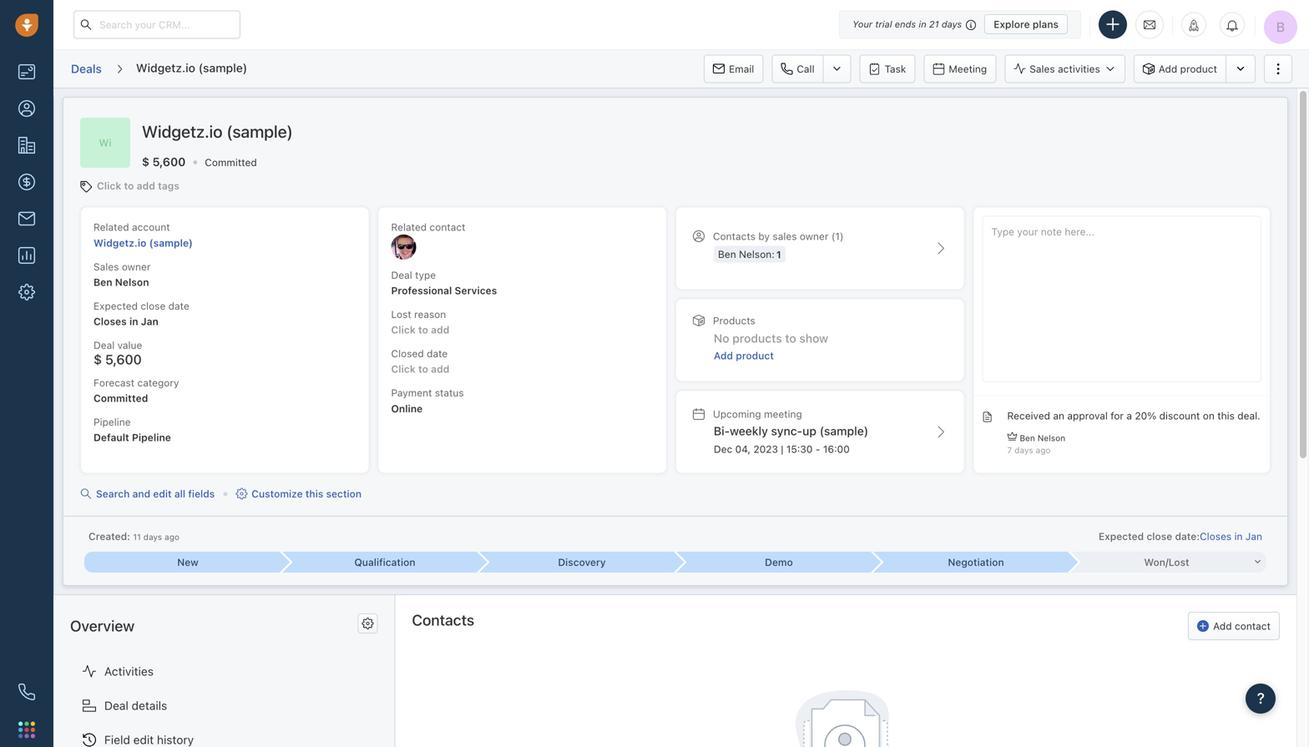 Task type: describe. For each thing, give the bounding box(es) containing it.
contact for add contact
[[1235, 620, 1271, 632]]

contacts for contacts
[[412, 611, 474, 629]]

0 vertical spatial ago
[[1036, 445, 1051, 455]]

deals
[[71, 62, 102, 75]]

expected close date: closes in jan
[[1099, 531, 1263, 542]]

discount
[[1160, 410, 1201, 422]]

contacts by sales owner (1)
[[713, 230, 844, 242]]

add product button
[[1134, 55, 1226, 83]]

created: 11 days ago
[[89, 531, 180, 542]]

0 vertical spatial add
[[137, 180, 155, 192]]

0 vertical spatial click
[[97, 180, 121, 192]]

by
[[759, 230, 770, 242]]

deal.
[[1238, 410, 1261, 422]]

closes for expected close date:
[[1200, 531, 1232, 542]]

value
[[117, 340, 142, 351]]

won
[[1145, 557, 1166, 568]]

ago inside created: 11 days ago
[[165, 532, 180, 542]]

20%
[[1135, 410, 1157, 422]]

freshworks switcher image
[[18, 722, 35, 739]]

search and edit all fields link
[[80, 487, 215, 502]]

nelson:
[[739, 248, 775, 260]]

1 vertical spatial widgetz.io
[[142, 122, 223, 141]]

meeting button
[[924, 55, 997, 83]]

customize
[[252, 488, 303, 500]]

expected close date closes in jan
[[94, 300, 189, 327]]

upcoming
[[713, 408, 761, 420]]

related for related contact
[[391, 221, 427, 233]]

jan for expected close date: closes in jan
[[1246, 531, 1263, 542]]

activities
[[1058, 63, 1101, 75]]

fields
[[188, 488, 215, 500]]

add product
[[1159, 63, 1218, 75]]

all
[[174, 488, 186, 500]]

email button
[[704, 55, 764, 83]]

negotiation link
[[873, 552, 1070, 573]]

discovery link
[[479, 552, 676, 573]]

add contact
[[1214, 620, 1271, 632]]

bi-
[[714, 424, 730, 438]]

sales for sales activities
[[1030, 63, 1055, 75]]

your trial ends in 21 days
[[853, 19, 962, 30]]

no products to show add product
[[714, 331, 829, 361]]

call button
[[772, 55, 823, 83]]

1 vertical spatial widgetz.io (sample)
[[142, 122, 293, 141]]

1 vertical spatial days
[[1015, 445, 1034, 455]]

upcoming meeting
[[713, 408, 802, 420]]

an
[[1054, 410, 1065, 422]]

sales owner ben nelson
[[94, 261, 151, 288]]

search
[[96, 488, 130, 500]]

0 vertical spatial owner
[[800, 230, 829, 242]]

days inside created: 11 days ago
[[143, 532, 162, 542]]

received
[[1008, 410, 1051, 422]]

discovery
[[558, 557, 606, 568]]

nelson inside sales owner ben nelson
[[115, 276, 149, 288]]

products
[[733, 331, 782, 345]]

deal type professional services
[[391, 269, 497, 296]]

and
[[132, 488, 150, 500]]

negotiation
[[948, 557, 1004, 568]]

explore
[[994, 18, 1030, 30]]

1 vertical spatial edit
[[133, 733, 154, 747]]

$ inside deal value $ 5,600
[[94, 352, 102, 368]]

15:30
[[787, 443, 813, 455]]

add product link
[[714, 348, 774, 365]]

click for closed date
[[391, 363, 416, 375]]

bi-weekly sync-up (sample) dec 04, 2023 | 15:30 - 16:00
[[714, 424, 869, 455]]

online
[[391, 403, 423, 415]]

0 vertical spatial in
[[919, 19, 927, 30]]

deal value $ 5,600
[[94, 340, 142, 368]]

send email image
[[1144, 18, 1156, 32]]

field edit history
[[104, 733, 194, 747]]

add contact button
[[1189, 612, 1280, 641]]

0 vertical spatial days
[[942, 19, 962, 30]]

widgetz.io (sample) link
[[94, 237, 193, 249]]

deal details
[[104, 699, 167, 713]]

details
[[132, 699, 167, 713]]

up
[[803, 424, 817, 438]]

lost inside lost reason click to add
[[391, 309, 411, 320]]

category
[[137, 377, 179, 389]]

add for add contact
[[1214, 620, 1232, 632]]

products
[[713, 315, 756, 326]]

add for add product
[[1159, 63, 1178, 75]]

to left tags
[[124, 180, 134, 192]]

account
[[132, 221, 170, 233]]

payment
[[391, 387, 432, 399]]

deal for professional
[[391, 269, 412, 281]]

wi
[[99, 137, 111, 148]]

date:
[[1175, 531, 1200, 542]]

0 vertical spatial widgetz.io
[[136, 61, 195, 75]]

0 vertical spatial this
[[1218, 410, 1235, 422]]

to inside closed date click to add
[[418, 363, 428, 375]]

pipeline default pipeline
[[94, 416, 171, 444]]

forecast category committed
[[94, 377, 179, 404]]

0 horizontal spatial pipeline
[[94, 416, 131, 428]]

your
[[853, 19, 873, 30]]

customize this section link
[[236, 487, 362, 502]]

tags
[[158, 180, 180, 192]]

new
[[177, 557, 199, 568]]

close for date:
[[1147, 531, 1173, 542]]

plans
[[1033, 18, 1059, 30]]

(sample) inside bi-weekly sync-up (sample) dec 04, 2023 | 15:30 - 16:00
[[820, 424, 869, 438]]

to inside the no products to show add product
[[785, 331, 797, 345]]

trial
[[876, 19, 892, 30]]

0 vertical spatial edit
[[153, 488, 172, 500]]

demo
[[765, 557, 793, 568]]

1 vertical spatial pipeline
[[132, 432, 171, 444]]

Search your CRM... text field
[[73, 10, 241, 39]]

what's new image
[[1188, 20, 1200, 31]]

0 vertical spatial $
[[142, 155, 150, 169]]

payment status online
[[391, 387, 464, 415]]

sales
[[773, 230, 797, 242]]

no
[[714, 331, 730, 345]]

(1)
[[832, 230, 844, 242]]

history
[[157, 733, 194, 747]]

11
[[133, 532, 141, 542]]

created:
[[89, 531, 130, 542]]

expected for expected close date:
[[1099, 531, 1144, 542]]

search and edit all fields
[[96, 488, 215, 500]]



Task type: locate. For each thing, give the bounding box(es) containing it.
1 vertical spatial jan
[[1246, 531, 1263, 542]]

close down sales owner ben nelson
[[141, 300, 166, 312]]

pipeline right default
[[132, 432, 171, 444]]

2 horizontal spatial days
[[1015, 445, 1034, 455]]

1 horizontal spatial in
[[919, 19, 927, 30]]

0 horizontal spatial product
[[736, 350, 774, 361]]

2 horizontal spatial ben
[[1020, 434, 1036, 443]]

1 horizontal spatial contacts
[[713, 230, 756, 242]]

1 vertical spatial lost
[[1169, 557, 1190, 568]]

related up widgetz.io (sample) link
[[94, 221, 129, 233]]

(sample) inside the related account widgetz.io (sample)
[[149, 237, 193, 249]]

days right 21 at the top
[[942, 19, 962, 30]]

0 vertical spatial expected
[[94, 300, 138, 312]]

jan inside expected close date closes in jan
[[141, 316, 159, 327]]

explore plans link
[[985, 14, 1068, 34]]

widgetz.io down search your crm... text field
[[136, 61, 195, 75]]

show
[[800, 331, 829, 345]]

deal for $
[[94, 340, 115, 351]]

sales for sales owner ben nelson
[[94, 261, 119, 273]]

2 vertical spatial add
[[431, 363, 450, 375]]

0 vertical spatial jan
[[141, 316, 159, 327]]

0 horizontal spatial contacts
[[412, 611, 474, 629]]

add up status
[[431, 363, 450, 375]]

owner left the (1)
[[800, 230, 829, 242]]

days right 11
[[143, 532, 162, 542]]

sales activities
[[1030, 63, 1101, 75]]

contact for related contact
[[430, 221, 466, 233]]

services
[[455, 285, 497, 296]]

meeting
[[949, 63, 987, 75]]

phone element
[[10, 676, 43, 709]]

1 horizontal spatial ago
[[1036, 445, 1051, 455]]

for
[[1111, 410, 1124, 422]]

owner inside sales owner ben nelson
[[122, 261, 151, 273]]

to left show on the right top of the page
[[785, 331, 797, 345]]

in for expected close date
[[129, 316, 138, 327]]

this
[[1218, 410, 1235, 422], [306, 488, 323, 500]]

1 horizontal spatial related
[[391, 221, 427, 233]]

committed down forecast
[[94, 392, 148, 404]]

ben left nelson:
[[718, 248, 736, 260]]

0 horizontal spatial contact
[[430, 221, 466, 233]]

2 vertical spatial days
[[143, 532, 162, 542]]

days right 7
[[1015, 445, 1034, 455]]

in left 21 at the top
[[919, 19, 927, 30]]

0 horizontal spatial in
[[129, 316, 138, 327]]

0 vertical spatial date
[[168, 300, 189, 312]]

deal left type
[[391, 269, 412, 281]]

lost reason click to add
[[391, 309, 450, 336]]

1 vertical spatial committed
[[94, 392, 148, 404]]

0 horizontal spatial expected
[[94, 300, 138, 312]]

0 horizontal spatial add
[[714, 350, 733, 361]]

close inside expected close date closes in jan
[[141, 300, 166, 312]]

click
[[97, 180, 121, 192], [391, 324, 416, 336], [391, 363, 416, 375]]

activities
[[104, 665, 154, 678]]

add
[[137, 180, 155, 192], [431, 324, 450, 336], [431, 363, 450, 375]]

deal left value
[[94, 340, 115, 351]]

2 related from the left
[[391, 221, 427, 233]]

sales down widgetz.io (sample) link
[[94, 261, 119, 273]]

0 vertical spatial lost
[[391, 309, 411, 320]]

0 horizontal spatial ago
[[165, 532, 180, 542]]

dec
[[714, 443, 733, 455]]

1 horizontal spatial add
[[1159, 63, 1178, 75]]

1 vertical spatial ben
[[94, 276, 112, 288]]

nelson up expected close date closes in jan
[[115, 276, 149, 288]]

related inside the related account widgetz.io (sample)
[[94, 221, 129, 233]]

add inside the no products to show add product
[[714, 350, 733, 361]]

contacts
[[713, 230, 756, 242], [412, 611, 474, 629]]

date right closed
[[427, 348, 448, 360]]

0 horizontal spatial 5,600
[[105, 352, 142, 368]]

expected left date:
[[1099, 531, 1144, 542]]

new link
[[84, 552, 281, 573]]

0 horizontal spatial $
[[94, 352, 102, 368]]

closes
[[94, 316, 127, 327], [1200, 531, 1232, 542]]

owner down widgetz.io (sample) link
[[122, 261, 151, 273]]

0 vertical spatial 5,600
[[153, 155, 186, 169]]

2 horizontal spatial add
[[1214, 620, 1232, 632]]

won / lost
[[1145, 557, 1190, 568]]

add for closed date
[[431, 363, 450, 375]]

date inside closed date click to add
[[427, 348, 448, 360]]

product inside button
[[1181, 63, 1218, 75]]

1 horizontal spatial closes
[[1200, 531, 1232, 542]]

in up value
[[129, 316, 138, 327]]

2 vertical spatial click
[[391, 363, 416, 375]]

1 horizontal spatial date
[[427, 348, 448, 360]]

product inside the no products to show add product
[[736, 350, 774, 361]]

closes for expected close date
[[94, 316, 127, 327]]

committed right $ 5,600
[[205, 156, 257, 168]]

task button
[[860, 55, 916, 83]]

close
[[141, 300, 166, 312], [1147, 531, 1173, 542]]

1 vertical spatial date
[[427, 348, 448, 360]]

1 horizontal spatial days
[[942, 19, 962, 30]]

16:00
[[823, 443, 850, 455]]

reason
[[414, 309, 446, 320]]

to inside lost reason click to add
[[418, 324, 428, 336]]

this left section
[[306, 488, 323, 500]]

widgetz.io (sample) up $ 5,600
[[142, 122, 293, 141]]

expected down sales owner ben nelson
[[94, 300, 138, 312]]

mng settings image
[[362, 618, 374, 630]]

0 vertical spatial widgetz.io (sample)
[[136, 61, 247, 75]]

sales
[[1030, 63, 1055, 75], [94, 261, 119, 273]]

5,600 down value
[[105, 352, 142, 368]]

related contact
[[391, 221, 466, 233]]

click down wi
[[97, 180, 121, 192]]

1 vertical spatial expected
[[1099, 531, 1144, 542]]

1 horizontal spatial committed
[[205, 156, 257, 168]]

demo link
[[676, 552, 873, 573]]

status
[[435, 387, 464, 399]]

contact
[[430, 221, 466, 233], [1235, 620, 1271, 632]]

0 vertical spatial pipeline
[[94, 416, 131, 428]]

0 vertical spatial sales
[[1030, 63, 1055, 75]]

1 horizontal spatial $
[[142, 155, 150, 169]]

1 horizontal spatial product
[[1181, 63, 1218, 75]]

customize this section
[[252, 488, 362, 500]]

04,
[[736, 443, 751, 455]]

ben
[[718, 248, 736, 260], [94, 276, 112, 288], [1020, 434, 1036, 443]]

0 horizontal spatial nelson
[[115, 276, 149, 288]]

add inside lost reason click to add
[[431, 324, 450, 336]]

in for expected close date:
[[1235, 531, 1243, 542]]

explore plans
[[994, 18, 1059, 30]]

edit right field
[[133, 733, 154, 747]]

deal inside deal value $ 5,600
[[94, 340, 115, 351]]

1 vertical spatial contacts
[[412, 611, 474, 629]]

close for date
[[141, 300, 166, 312]]

21
[[929, 19, 939, 30]]

professional
[[391, 285, 452, 296]]

closes inside expected close date closes in jan
[[94, 316, 127, 327]]

1 horizontal spatial jan
[[1246, 531, 1263, 542]]

1
[[777, 249, 782, 260]]

this right the on
[[1218, 410, 1235, 422]]

jan right date:
[[1246, 531, 1263, 542]]

add for lost reason
[[431, 324, 450, 336]]

1 horizontal spatial contact
[[1235, 620, 1271, 632]]

add
[[1159, 63, 1178, 75], [714, 350, 733, 361], [1214, 620, 1232, 632]]

1 horizontal spatial close
[[1147, 531, 1173, 542]]

ben inside sales owner ben nelson
[[94, 276, 112, 288]]

widgetz.io inside the related account widgetz.io (sample)
[[94, 237, 147, 249]]

0 vertical spatial ben
[[718, 248, 736, 260]]

0 vertical spatial product
[[1181, 63, 1218, 75]]

1 vertical spatial ago
[[165, 532, 180, 542]]

1 horizontal spatial lost
[[1169, 557, 1190, 568]]

committed inside forecast category committed
[[94, 392, 148, 404]]

meeting
[[764, 408, 802, 420]]

click inside lost reason click to add
[[391, 324, 416, 336]]

1 vertical spatial deal
[[94, 340, 115, 351]]

0 vertical spatial closes
[[94, 316, 127, 327]]

contact inside button
[[1235, 620, 1271, 632]]

0 horizontal spatial owner
[[122, 261, 151, 273]]

/
[[1166, 557, 1169, 568]]

1 vertical spatial $
[[94, 352, 102, 368]]

qualification
[[354, 557, 416, 568]]

1 vertical spatial 5,600
[[105, 352, 142, 368]]

a
[[1127, 410, 1132, 422]]

closed date click to add
[[391, 348, 450, 375]]

ben up expected close date closes in jan
[[94, 276, 112, 288]]

close up won
[[1147, 531, 1173, 542]]

ben for ben nelson: 1
[[718, 248, 736, 260]]

contacts right mng settings icon
[[412, 611, 474, 629]]

2023
[[754, 443, 778, 455]]

sales activities button
[[1005, 55, 1134, 83], [1005, 55, 1126, 83]]

deal inside deal type professional services
[[391, 269, 412, 281]]

5,600 up tags
[[153, 155, 186, 169]]

product down 'products'
[[736, 350, 774, 361]]

contacts for contacts by sales owner (1)
[[713, 230, 756, 242]]

received an approval for a 20% discount on this deal.
[[1008, 410, 1261, 422]]

(sample)
[[198, 61, 247, 75], [226, 122, 293, 141], [149, 237, 193, 249], [820, 424, 869, 438]]

deal left details on the left
[[104, 699, 128, 713]]

nelson down an
[[1038, 434, 1066, 443]]

widgetz.io up sales owner ben nelson
[[94, 237, 147, 249]]

ago up new link
[[165, 532, 180, 542]]

0 horizontal spatial committed
[[94, 392, 148, 404]]

email
[[729, 63, 754, 75]]

add inside closed date click to add
[[431, 363, 450, 375]]

expected inside expected close date closes in jan
[[94, 300, 138, 312]]

click up closed
[[391, 324, 416, 336]]

1 horizontal spatial ben
[[718, 248, 736, 260]]

1 vertical spatial add
[[714, 350, 733, 361]]

ben up 7 days ago
[[1020, 434, 1036, 443]]

0 vertical spatial contacts
[[713, 230, 756, 242]]

on
[[1203, 410, 1215, 422]]

1 vertical spatial in
[[129, 316, 138, 327]]

7 days ago
[[1008, 445, 1051, 455]]

0 horizontal spatial lost
[[391, 309, 411, 320]]

0 horizontal spatial closes
[[94, 316, 127, 327]]

1 vertical spatial add
[[431, 324, 450, 336]]

forecast
[[94, 377, 135, 389]]

default
[[94, 432, 129, 444]]

lost
[[391, 309, 411, 320], [1169, 557, 1190, 568]]

1 horizontal spatial pipeline
[[132, 432, 171, 444]]

0 horizontal spatial date
[[168, 300, 189, 312]]

contacts up ben nelson: 1
[[713, 230, 756, 242]]

0 vertical spatial contact
[[430, 221, 466, 233]]

committed
[[205, 156, 257, 168], [94, 392, 148, 404]]

qualification link
[[281, 552, 479, 573]]

1 vertical spatial sales
[[94, 261, 119, 273]]

phone image
[[18, 684, 35, 701]]

expected for expected close date
[[94, 300, 138, 312]]

ago down ben nelson
[[1036, 445, 1051, 455]]

widgetz.io up $ 5,600
[[142, 122, 223, 141]]

date
[[168, 300, 189, 312], [427, 348, 448, 360]]

jan for expected close date closes in jan
[[141, 316, 159, 327]]

0 horizontal spatial sales
[[94, 261, 119, 273]]

field
[[104, 733, 130, 747]]

widgetz.io (sample) down search your crm... text field
[[136, 61, 247, 75]]

to down closed
[[418, 363, 428, 375]]

in
[[919, 19, 927, 30], [129, 316, 138, 327], [1235, 531, 1243, 542]]

sales inside sales owner ben nelson
[[94, 261, 119, 273]]

2 horizontal spatial in
[[1235, 531, 1243, 542]]

2 vertical spatial in
[[1235, 531, 1243, 542]]

5,600 inside deal value $ 5,600
[[105, 352, 142, 368]]

0 vertical spatial committed
[[205, 156, 257, 168]]

related for related account widgetz.io (sample)
[[94, 221, 129, 233]]

$ up forecast
[[94, 352, 102, 368]]

jan up value
[[141, 316, 159, 327]]

click for lost reason
[[391, 324, 416, 336]]

0 horizontal spatial related
[[94, 221, 129, 233]]

2 vertical spatial ben
[[1020, 434, 1036, 443]]

section
[[326, 488, 362, 500]]

in inside expected close date closes in jan
[[129, 316, 138, 327]]

to
[[124, 180, 134, 192], [418, 324, 428, 336], [785, 331, 797, 345], [418, 363, 428, 375]]

0 vertical spatial add
[[1159, 63, 1178, 75]]

overview
[[70, 617, 135, 635]]

2 vertical spatial deal
[[104, 699, 128, 713]]

1 horizontal spatial expected
[[1099, 531, 1144, 542]]

1 horizontal spatial nelson
[[1038, 434, 1066, 443]]

ben nelson: 1
[[718, 248, 782, 260]]

ago
[[1036, 445, 1051, 455], [165, 532, 180, 542]]

edit left "all"
[[153, 488, 172, 500]]

0 horizontal spatial days
[[143, 532, 162, 542]]

1 vertical spatial click
[[391, 324, 416, 336]]

to down the reason
[[418, 324, 428, 336]]

1 vertical spatial this
[[306, 488, 323, 500]]

0 horizontal spatial close
[[141, 300, 166, 312]]

click down closed
[[391, 363, 416, 375]]

lost left the reason
[[391, 309, 411, 320]]

0 horizontal spatial this
[[306, 488, 323, 500]]

0 horizontal spatial jan
[[141, 316, 159, 327]]

ben for ben nelson
[[1020, 434, 1036, 443]]

click to add tags
[[97, 180, 180, 192]]

ben inside ben nelson: 1
[[718, 248, 736, 260]]

click inside closed date click to add
[[391, 363, 416, 375]]

date down widgetz.io (sample) link
[[168, 300, 189, 312]]

2 vertical spatial widgetz.io
[[94, 237, 147, 249]]

product down what's new image
[[1181, 63, 1218, 75]]

0 vertical spatial close
[[141, 300, 166, 312]]

pipeline up default
[[94, 416, 131, 428]]

ben nelson
[[1020, 434, 1066, 443]]

lost right won
[[1169, 557, 1190, 568]]

1 vertical spatial contact
[[1235, 620, 1271, 632]]

in right date:
[[1235, 531, 1243, 542]]

related up type
[[391, 221, 427, 233]]

add down the reason
[[431, 324, 450, 336]]

sync-
[[771, 424, 803, 438]]

$ up the click to add tags
[[142, 155, 150, 169]]

1 vertical spatial product
[[736, 350, 774, 361]]

1 related from the left
[[94, 221, 129, 233]]

date inside expected close date closes in jan
[[168, 300, 189, 312]]

0 horizontal spatial ben
[[94, 276, 112, 288]]

closes in jan link
[[1200, 529, 1263, 544]]

add left tags
[[137, 180, 155, 192]]

sales left activities
[[1030, 63, 1055, 75]]



Task type: vqa. For each thing, say whether or not it's contained in the screenshot.
Sales activities
yes



